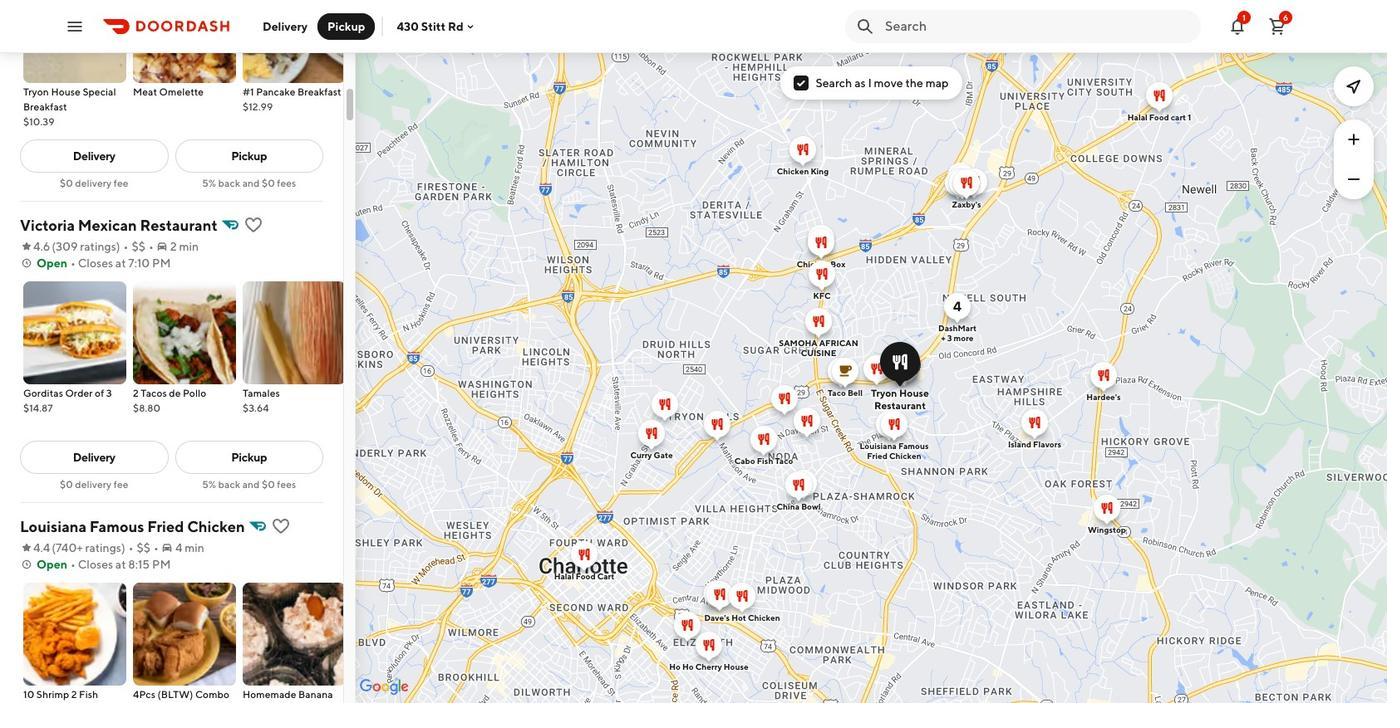 Task type: describe. For each thing, give the bounding box(es) containing it.
10
[[23, 689, 34, 701]]

average rating of 4.6 out of 5 element
[[20, 239, 50, 255]]

) for famous
[[121, 542, 125, 555]]

10 shrimp  2 fish
[[23, 689, 98, 704]]

homemade banana
[[243, 689, 333, 704]]

delivery for second delivery link from the bottom of the page
[[73, 150, 115, 163]]

2 items, open order cart image
[[1267, 16, 1287, 36]]

1 5% back and $0 fees from the top
[[202, 177, 296, 189]]

#1 pancake breakfast $12.99
[[243, 86, 341, 113]]

i
[[868, 76, 872, 90]]

4pcs (bltw) combo
[[133, 689, 229, 701]]

pm for fried
[[152, 558, 171, 572]]

de
[[169, 387, 181, 400]]

back for second delivery link from the top
[[218, 479, 240, 491]]

4 min
[[175, 542, 204, 555]]

house inside tryon house special breakfast $10.39
[[51, 86, 81, 98]]

special
[[83, 86, 116, 98]]

2 tacos de pollo $8.80
[[133, 387, 206, 415]]

meat
[[133, 86, 157, 98]]

$0 delivery fee for second delivery link from the top
[[60, 479, 128, 491]]

map
[[926, 76, 949, 90]]

4.4
[[33, 542, 50, 555]]

4.6
[[33, 240, 50, 253]]

3 inside gorditas order of 3 $14.87
[[106, 387, 112, 400]]

$10.39
[[23, 116, 55, 128]]

tryon
[[23, 86, 49, 98]]

( for louisiana
[[52, 542, 56, 555]]

homemade banana button
[[243, 583, 346, 704]]

recenter the map image
[[1344, 76, 1364, 96]]

$$ for famous
[[137, 542, 151, 555]]

• $$ for mexican
[[123, 240, 145, 253]]

$0 down $3.64
[[262, 479, 275, 491]]

( 309 ratings )
[[52, 240, 120, 253]]

$8.80
[[133, 402, 161, 415]]

pickup button
[[318, 13, 375, 39]]

fish inside 10 shrimp  2 fish
[[79, 689, 98, 701]]

740+
[[56, 542, 83, 555]]

open for victoria
[[37, 257, 67, 270]]

delivery for second delivery link from the top
[[75, 479, 112, 491]]

click to add this store to your saved list image for louisiana famous fried chicken
[[271, 517, 291, 537]]

gorditas order of 3 image
[[23, 282, 126, 385]]

rd
[[448, 20, 463, 33]]

2 delivery link from the top
[[20, 441, 168, 475]]

1 delivery link from the top
[[20, 140, 168, 173]]

open for louisiana
[[37, 558, 67, 572]]

powered by google image
[[360, 680, 409, 696]]

open menu image
[[65, 16, 85, 36]]

breakfast inside #1 pancake breakfast $12.99
[[298, 86, 341, 98]]

10 shrimp  2 fish button
[[23, 583, 126, 704]]

the
[[905, 76, 923, 90]]

6 button
[[1261, 10, 1294, 43]]

2 and from the top
[[242, 479, 260, 491]]

( 740+ ratings )
[[52, 542, 125, 555]]

shrimp
[[36, 689, 69, 701]]

omelette
[[159, 86, 204, 98]]

7:10
[[128, 257, 150, 270]]

2 for 2 min
[[170, 240, 177, 253]]

2 5% back and $0 fees from the top
[[202, 479, 296, 491]]

( for victoria
[[52, 240, 56, 253]]

open • closes at 8:15 pm
[[37, 558, 171, 572]]

as
[[855, 76, 866, 90]]

430 stitt rd button
[[397, 20, 477, 33]]

meat omelette button
[[133, 0, 236, 100]]

4pcs
[[133, 689, 155, 701]]

of
[[95, 387, 104, 400]]

tamales
[[243, 387, 280, 400]]

$0 down $12.99
[[262, 177, 275, 189]]

back for second delivery link from the bottom of the page
[[218, 177, 240, 189]]

tamales $3.64
[[243, 387, 280, 415]]

$0 up "740+"
[[60, 479, 73, 491]]

zoom out image
[[1344, 170, 1364, 189]]

gorditas order of 3 $14.87
[[23, 387, 112, 415]]

tryon house special breakfast $10.39
[[23, 86, 116, 128]]

430
[[397, 20, 419, 33]]

(bltw)
[[157, 689, 193, 701]]

#1
[[243, 86, 254, 98]]



Task type: locate. For each thing, give the bounding box(es) containing it.
$$ for mexican
[[132, 240, 145, 253]]

0 vertical spatial fees
[[277, 177, 296, 189]]

1 vertical spatial pickup
[[231, 150, 267, 163]]

1 vertical spatial $0 delivery fee
[[60, 479, 128, 491]]

hardee's
[[1086, 392, 1120, 402], [1086, 392, 1120, 402]]

0 vertical spatial closes
[[78, 257, 113, 270]]

2 ( from the top
[[52, 542, 56, 555]]

1 vertical spatial fee
[[114, 479, 128, 491]]

delivery for second delivery link from the bottom of the page
[[75, 177, 112, 189]]

louisiana
[[859, 441, 896, 451], [859, 441, 896, 451], [20, 519, 87, 536]]

ratings up open • closes at 8:15 pm
[[85, 542, 121, 555]]

$$ up 7:10
[[132, 240, 145, 253]]

4pcs (bltw) combo button
[[133, 583, 236, 704]]

0 vertical spatial 2
[[170, 240, 177, 253]]

wingstop
[[1088, 525, 1126, 535], [1088, 525, 1126, 535]]

) for mexican
[[116, 240, 120, 253]]

chicken
[[776, 166, 809, 176], [776, 166, 809, 176], [796, 259, 828, 269], [796, 259, 828, 269], [889, 451, 921, 461], [889, 451, 921, 461], [187, 519, 245, 536], [748, 613, 780, 623], [748, 613, 780, 623]]

fee for second delivery link from the top
[[114, 479, 128, 491]]

pickup down $12.99
[[231, 150, 267, 163]]

bell
[[847, 388, 862, 398], [847, 388, 862, 398]]

pickup right delivery button
[[327, 20, 365, 33]]

2 left tacos
[[133, 387, 139, 400]]

more
[[953, 333, 973, 343], [953, 333, 973, 343]]

closes down ( 309 ratings )
[[78, 257, 113, 270]]

2 vertical spatial delivery
[[73, 451, 115, 465]]

309
[[56, 240, 78, 253]]

delivery down gorditas order of 3 $14.87
[[73, 451, 115, 465]]

1 vertical spatial delivery
[[73, 150, 115, 163]]

cart
[[1170, 112, 1186, 122], [1170, 112, 1186, 122]]

curry gate
[[630, 450, 672, 460], [630, 450, 672, 460]]

•
[[123, 240, 128, 253], [149, 240, 154, 253], [71, 257, 76, 270], [129, 542, 133, 555], [154, 542, 159, 555], [71, 558, 76, 572]]

2 pickup link from the top
[[175, 441, 323, 475]]

1 5% from the top
[[202, 177, 216, 189]]

combo
[[195, 689, 229, 701]]

5% back and $0 fees down $3.64
[[202, 479, 296, 491]]

0 vertical spatial ratings
[[80, 240, 116, 253]]

0 vertical spatial delivery
[[75, 177, 112, 189]]

$0 delivery fee up '( 740+ ratings )'
[[60, 479, 128, 491]]

Search as I move the map checkbox
[[794, 76, 809, 91]]

$0 delivery fee
[[60, 177, 128, 189], [60, 479, 128, 491]]

click to add this store to your saved list image
[[244, 215, 264, 235], [271, 517, 291, 537]]

halal food cart 1
[[1127, 112, 1191, 122], [1127, 112, 1191, 122]]

pm right "8:15"
[[152, 558, 171, 572]]

4
[[175, 542, 182, 555]]

1 vertical spatial (
[[52, 542, 56, 555]]

5% back and $0 fees
[[202, 177, 296, 189], [202, 479, 296, 491]]

pickup link down $12.99
[[175, 140, 323, 173]]

delivery down tryon house special breakfast $10.39
[[73, 150, 115, 163]]

pickup for pickup button
[[327, 20, 365, 33]]

pickup down $3.64
[[231, 451, 267, 465]]

1 horizontal spatial breakfast
[[298, 86, 341, 98]]

0 horizontal spatial 2
[[71, 689, 77, 701]]

zaxby's
[[952, 199, 981, 209], [952, 199, 981, 209]]

0 vertical spatial at
[[115, 257, 126, 270]]

5%
[[202, 177, 216, 189], [202, 479, 216, 491]]

0 vertical spatial delivery
[[263, 20, 308, 33]]

1 vertical spatial 2
[[133, 387, 139, 400]]

open down 4.4
[[37, 558, 67, 572]]

0 vertical spatial 5%
[[202, 177, 216, 189]]

island
[[1008, 439, 1031, 449], [1008, 439, 1031, 449]]

tamales image
[[243, 282, 346, 385]]

$14.87
[[23, 402, 53, 415]]

0 vertical spatial breakfast
[[298, 86, 341, 98]]

0 horizontal spatial click to add this store to your saved list image
[[244, 215, 264, 235]]

1 horizontal spatial click to add this store to your saved list image
[[271, 517, 291, 537]]

pickup for 'pickup' link for second delivery link from the bottom of the page
[[231, 150, 267, 163]]

1 vertical spatial 5% back and $0 fees
[[202, 479, 296, 491]]

2 inside 2 tacos de pollo $8.80
[[133, 387, 139, 400]]

$0 delivery fee up ( 309 ratings )
[[60, 177, 128, 189]]

1 vertical spatial min
[[185, 542, 204, 555]]

430 stitt rd
[[397, 20, 463, 33]]

1 vertical spatial $$
[[137, 542, 151, 555]]

breakfast right pancake
[[298, 86, 341, 98]]

delivery inside delivery button
[[263, 20, 308, 33]]

$0
[[60, 177, 73, 189], [262, 177, 275, 189], [60, 479, 73, 491], [262, 479, 275, 491]]

6
[[1283, 12, 1288, 22]]

1 at from the top
[[115, 257, 126, 270]]

2 open from the top
[[37, 558, 67, 572]]

flavors
[[1033, 439, 1061, 449], [1033, 439, 1061, 449]]

$$ up "8:15"
[[137, 542, 151, 555]]

10 shrimp  2 fish combo image
[[23, 583, 126, 686]]

1 vertical spatial ratings
[[85, 542, 121, 555]]

1 vertical spatial open
[[37, 558, 67, 572]]

0 vertical spatial 5% back and $0 fees
[[202, 177, 296, 189]]

cart
[[597, 571, 614, 581], [597, 571, 614, 581]]

bowl
[[801, 502, 820, 512], [801, 502, 820, 512]]

1 back from the top
[[218, 177, 240, 189]]

chicken king
[[776, 166, 828, 176], [776, 166, 828, 176]]

fees for second delivery link from the top
[[277, 479, 296, 491]]

0 vertical spatial open
[[37, 257, 67, 270]]

0 vertical spatial • $$
[[123, 240, 145, 253]]

2 inside 10 shrimp  2 fish
[[71, 689, 77, 701]]

1 vertical spatial • $$
[[129, 542, 151, 555]]

min for fried
[[185, 542, 204, 555]]

2 vertical spatial pickup
[[231, 451, 267, 465]]

1 horizontal spatial )
[[121, 542, 125, 555]]

5% back and $0 fees down $12.99
[[202, 177, 296, 189]]

delivery up ( 309 ratings )
[[75, 177, 112, 189]]

( right 4.4
[[52, 542, 56, 555]]

2 up open • closes at 7:10 pm in the top left of the page
[[170, 240, 177, 253]]

delivery
[[263, 20, 308, 33], [73, 150, 115, 163], [73, 451, 115, 465]]

0 vertical spatial fee
[[114, 177, 128, 189]]

pm right 7:10
[[152, 257, 171, 270]]

• $$ up 7:10
[[123, 240, 145, 253]]

move
[[874, 76, 903, 90]]

pm
[[152, 257, 171, 270], [152, 558, 171, 572]]

2 horizontal spatial 2
[[170, 240, 177, 253]]

2 tacos de pollo image
[[133, 282, 236, 385]]

closes for mexican
[[78, 257, 113, 270]]

famous
[[898, 441, 928, 451], [898, 441, 928, 451], [90, 519, 144, 536]]

1 vertical spatial )
[[121, 542, 125, 555]]

ratings for mexican
[[80, 240, 116, 253]]

dashmart + 3 more samoha african cuisine
[[779, 323, 976, 358], [779, 323, 976, 358]]

delivery left pickup button
[[263, 20, 308, 33]]

zoom in image
[[1344, 130, 1364, 150]]

1 vertical spatial delivery link
[[20, 441, 168, 475]]

1 vertical spatial breakfast
[[23, 101, 67, 113]]

2 5% from the top
[[202, 479, 216, 491]]

2 back from the top
[[218, 479, 240, 491]]

restaurant
[[140, 217, 218, 234], [851, 398, 902, 410], [851, 398, 902, 410]]

search
[[816, 76, 852, 90]]

dave's
[[704, 613, 729, 623], [704, 613, 729, 623]]

homemade
[[243, 689, 296, 701]]

1 vertical spatial delivery
[[75, 479, 112, 491]]

at left "8:15"
[[115, 558, 126, 572]]

$0 up 309
[[60, 177, 73, 189]]

1 horizontal spatial 2
[[133, 387, 139, 400]]

map region
[[291, 31, 1387, 704]]

pickup link for second delivery link from the top
[[175, 441, 323, 475]]

1 vertical spatial pm
[[152, 558, 171, 572]]

delivery for second delivery link from the top
[[73, 451, 115, 465]]

notification bell image
[[1228, 16, 1247, 36]]

gorditas
[[23, 387, 63, 400]]

1 and from the top
[[242, 177, 260, 189]]

pickup for 'pickup' link associated with second delivery link from the top
[[231, 451, 267, 465]]

0 horizontal spatial )
[[116, 240, 120, 253]]

delivery link down tryon house special breakfast $10.39
[[20, 140, 168, 173]]

2 fees from the top
[[277, 479, 296, 491]]

delivery up '( 740+ ratings )'
[[75, 479, 112, 491]]

and
[[242, 177, 260, 189], [242, 479, 260, 491]]

0 horizontal spatial breakfast
[[23, 101, 67, 113]]

2 closes from the top
[[78, 558, 113, 572]]

1 vertical spatial fees
[[277, 479, 296, 491]]

min for restaurant
[[179, 240, 199, 253]]

at for mexican
[[115, 257, 126, 270]]

1 fee from the top
[[114, 177, 128, 189]]

search as i move the map
[[816, 76, 949, 90]]

order
[[65, 387, 93, 400]]

0 vertical spatial back
[[218, 177, 240, 189]]

5% for second delivery link from the top
[[202, 479, 216, 491]]

pickup
[[327, 20, 365, 33], [231, 150, 267, 163], [231, 451, 267, 465]]

$$
[[132, 240, 145, 253], [137, 542, 151, 555]]

halal
[[1127, 112, 1147, 122], [1127, 112, 1147, 122], [554, 571, 574, 581], [554, 571, 574, 581]]

fee for second delivery link from the bottom of the page
[[114, 177, 128, 189]]

fee up '( 740+ ratings )'
[[114, 479, 128, 491]]

island flavors
[[1008, 439, 1061, 449], [1008, 439, 1061, 449]]

kfc
[[813, 290, 830, 300], [813, 290, 830, 300]]

1 delivery from the top
[[75, 177, 112, 189]]

cuisine
[[800, 348, 836, 358], [800, 348, 836, 358]]

0 vertical spatial pickup link
[[175, 140, 323, 173]]

average rating of 4.4 out of 5 element
[[20, 540, 50, 557]]

fee up ( 309 ratings )
[[114, 177, 128, 189]]

0 vertical spatial (
[[52, 240, 56, 253]]

closes
[[78, 257, 113, 270], [78, 558, 113, 572]]

8:15
[[128, 558, 150, 572]]

tacos
[[141, 387, 167, 400]]

food
[[1149, 112, 1169, 122], [1149, 112, 1169, 122], [575, 571, 595, 581], [575, 571, 595, 581]]

pollo
[[183, 387, 206, 400]]

2 vertical spatial 2
[[71, 689, 77, 701]]

pickup link down $3.64
[[175, 441, 323, 475]]

pm for restaurant
[[152, 257, 171, 270]]

5% for second delivery link from the bottom of the page
[[202, 177, 216, 189]]

• $$ up "8:15"
[[129, 542, 151, 555]]

box
[[830, 259, 845, 269], [830, 259, 845, 269]]

and down $12.99
[[242, 177, 260, 189]]

0 vertical spatial click to add this store to your saved list image
[[244, 215, 264, 235]]

) up open • closes at 7:10 pm in the top left of the page
[[116, 240, 120, 253]]

1 vertical spatial click to add this store to your saved list image
[[271, 517, 291, 537]]

2 for 2 tacos de pollo $8.80
[[133, 387, 139, 400]]

fees
[[277, 177, 296, 189], [277, 479, 296, 491]]

0 vertical spatial delivery link
[[20, 140, 168, 173]]

1 fees from the top
[[277, 177, 296, 189]]

pancake
[[256, 86, 296, 98]]

fish
[[756, 456, 773, 466], [756, 456, 773, 466], [79, 689, 98, 701]]

2 min
[[170, 240, 199, 253]]

0 vertical spatial min
[[179, 240, 199, 253]]

1
[[1242, 12, 1246, 22], [1187, 112, 1191, 122], [1187, 112, 1191, 122]]

banana
[[298, 689, 333, 701]]

1 open from the top
[[37, 257, 67, 270]]

$12.99
[[243, 101, 273, 113]]

african
[[819, 338, 858, 348], [819, 338, 858, 348]]

breakfast
[[298, 86, 341, 98], [23, 101, 67, 113]]

king
[[810, 166, 828, 176], [810, 166, 828, 176]]

meat omelette
[[133, 86, 204, 98]]

open • closes at 7:10 pm
[[37, 257, 171, 270]]

breakfast up $10.39
[[23, 101, 67, 113]]

$3.64
[[243, 402, 269, 415]]

1 vertical spatial closes
[[78, 558, 113, 572]]

ho
[[669, 662, 680, 672], [669, 662, 680, 672], [682, 662, 693, 672], [682, 662, 693, 672]]

( right 4.6
[[52, 240, 56, 253]]

Store search: begin typing to search for stores available on DoorDash text field
[[885, 17, 1191, 35]]

ratings up open • closes at 7:10 pm in the top left of the page
[[80, 240, 116, 253]]

stitt
[[421, 20, 446, 33]]

breakfast inside tryon house special breakfast $10.39
[[23, 101, 67, 113]]

open down 4.6
[[37, 257, 67, 270]]

click to add this store to your saved list image for victoria mexican restaurant
[[244, 215, 264, 235]]

and down $3.64
[[242, 479, 260, 491]]

2 right shrimp
[[71, 689, 77, 701]]

1 closes from the top
[[78, 257, 113, 270]]

halal food cart
[[554, 571, 614, 581], [554, 571, 614, 581]]

delivery link
[[20, 140, 168, 173], [20, 441, 168, 475]]

2 $0 delivery fee from the top
[[60, 479, 128, 491]]

cabo
[[734, 456, 755, 466], [734, 456, 755, 466]]

2 at from the top
[[115, 558, 126, 572]]

delivery link down gorditas order of 3 $14.87
[[20, 441, 168, 475]]

ratings for famous
[[85, 542, 121, 555]]

1 ( from the top
[[52, 240, 56, 253]]

closes for famous
[[78, 558, 113, 572]]

1 vertical spatial back
[[218, 479, 240, 491]]

louisiana famous fried chicken
[[859, 441, 928, 461], [859, 441, 928, 461], [20, 519, 245, 536]]

0 vertical spatial pm
[[152, 257, 171, 270]]

at
[[115, 257, 126, 270], [115, 558, 126, 572]]

+
[[941, 333, 945, 343], [941, 333, 945, 343]]

1 pickup link from the top
[[175, 140, 323, 173]]

china
[[776, 502, 799, 512], [776, 502, 799, 512]]

pickup inside button
[[327, 20, 365, 33]]

) up open • closes at 8:15 pm
[[121, 542, 125, 555]]

• $$ for famous
[[129, 542, 151, 555]]

delivery button
[[253, 13, 318, 39]]

2
[[170, 240, 177, 253], [133, 387, 139, 400], [71, 689, 77, 701]]

2 fee from the top
[[114, 479, 128, 491]]

curry
[[630, 450, 652, 460], [630, 450, 652, 460]]

pickup link for second delivery link from the bottom of the page
[[175, 140, 323, 173]]

0 vertical spatial $$
[[132, 240, 145, 253]]

closes down '( 740+ ratings )'
[[78, 558, 113, 572]]

0 vertical spatial and
[[242, 177, 260, 189]]

1 vertical spatial 5%
[[202, 479, 216, 491]]

at for famous
[[115, 558, 126, 572]]

1 vertical spatial at
[[115, 558, 126, 572]]

1 vertical spatial and
[[242, 479, 260, 491]]

delivery for delivery button
[[263, 20, 308, 33]]

mexican
[[78, 217, 137, 234], [876, 385, 915, 398], [876, 385, 915, 398]]

at left 7:10
[[115, 257, 126, 270]]

1 vertical spatial pickup link
[[175, 441, 323, 475]]

4pcs (bltw) combo image
[[133, 583, 236, 686]]

1 $0 delivery fee from the top
[[60, 177, 128, 189]]

homemade banana pudding image
[[243, 583, 346, 686]]

$0 delivery fee for second delivery link from the bottom of the page
[[60, 177, 128, 189]]

0 vertical spatial pickup
[[327, 20, 365, 33]]

0 vertical spatial )
[[116, 240, 120, 253]]

0 vertical spatial $0 delivery fee
[[60, 177, 128, 189]]

fees for second delivery link from the bottom of the page
[[277, 177, 296, 189]]

2 delivery from the top
[[75, 479, 112, 491]]



Task type: vqa. For each thing, say whether or not it's contained in the screenshot.
$​0 delivery fee associated with Mendocino Farms
no



